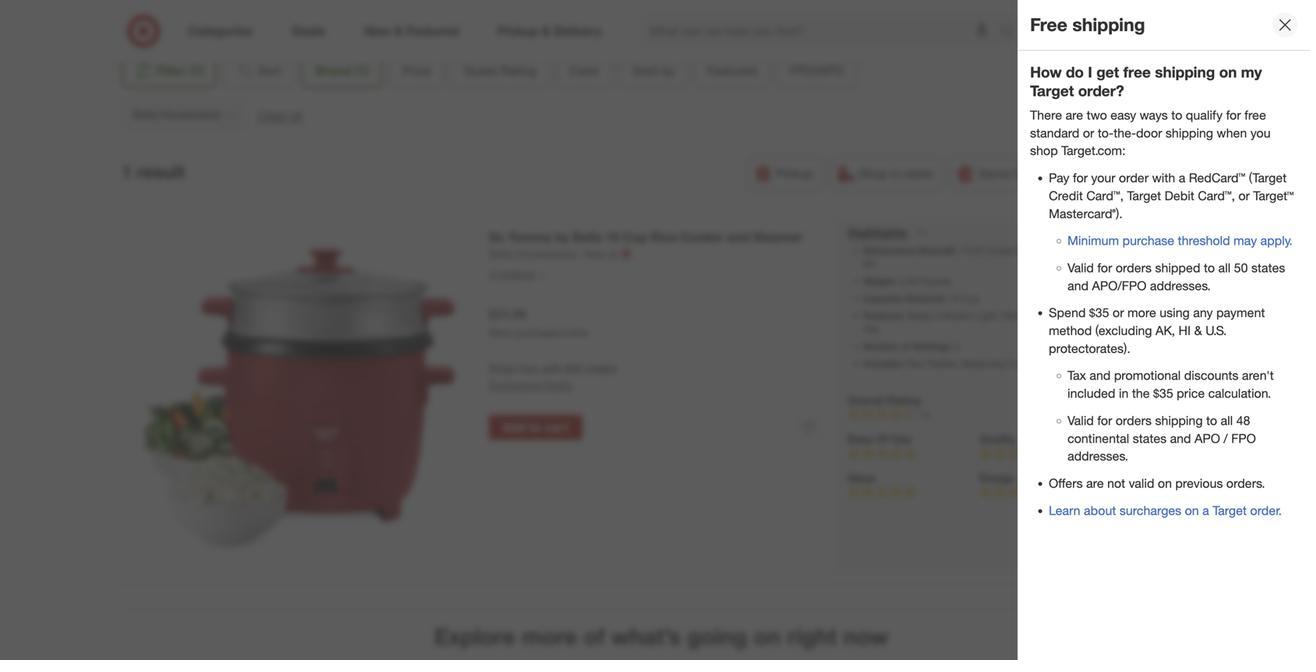 Task type: describe. For each thing, give the bounding box(es) containing it.
for inside there are two easy ways to qualify for free standard or to-the-door shipping when you shop target.com:
[[1227, 108, 1241, 123]]

pay for your order with a redcard™ (target credit card™, target debit card™, or target™ mastercard®).
[[1049, 170, 1294, 221]]

on left right
[[754, 623, 781, 651]]

includes:
[[864, 358, 904, 370]]

bowl,
[[1118, 310, 1141, 322]]

how do i get free shipping on my target order?
[[1030, 63, 1262, 100]]

get
[[1097, 63, 1119, 81]]

order?
[[1078, 82, 1124, 100]]

2 inches from the left
[[1059, 245, 1087, 257]]

using
[[1160, 306, 1190, 321]]

dimensions (overall):
[[864, 245, 958, 257]]

48
[[1237, 413, 1251, 429]]

online
[[563, 327, 588, 339]]

add
[[502, 420, 526, 435]]

(1) for brand (1)
[[355, 63, 369, 78]]

in inside button
[[892, 166, 901, 181]]

ease of use
[[848, 433, 912, 446]]

purchase
[[1123, 233, 1175, 249]]

bella for bella housewares new at ¬
[[489, 247, 513, 261]]

so
[[489, 230, 505, 245]]

all inside clear all button
[[291, 108, 303, 123]]

use
[[892, 433, 912, 446]]

sponsored
[[1077, 26, 1123, 37]]

dimensions
[[864, 245, 916, 257]]

capacity
[[864, 293, 903, 305]]

target inside 'how do i get free shipping on my target order?'
[[1030, 82, 1074, 100]]

orders for credit
[[1116, 261, 1152, 276]]

1 horizontal spatial a
[[1203, 503, 1210, 519]]

credit
[[1049, 188, 1083, 204]]

cup inside number of settings: 2 includes: rice paddle, measuring cup
[[1008, 358, 1026, 370]]

ready indicator light, removable lid, removable bowl, steam tray
[[864, 310, 1170, 335]]

measuring
[[962, 358, 1006, 370]]

of for number
[[902, 341, 911, 352]]

apply.
[[1261, 233, 1293, 249]]

to inside valid for orders shipped to all 50 states and apo/fpo addresses.
[[1204, 261, 1215, 276]]

filter (1) button
[[122, 54, 216, 88]]

states inside valid for orders shipped to all 50 states and apo/fpo addresses.
[[1252, 261, 1286, 276]]

you
[[1251, 125, 1271, 141]]

cup inside weight: 3.46 pounds capacity (volume): 16 cup
[[962, 293, 980, 305]]

50
[[1234, 261, 1248, 276]]

housewares for bella housewares
[[161, 108, 221, 121]]

price button
[[389, 54, 444, 88]]

rating
[[501, 63, 537, 78]]

easy
[[1111, 108, 1137, 123]]

10.55 inches (h) x 9.13 inches (w) x 10.78 inches (d)
[[864, 245, 1167, 270]]

threshold
[[1178, 233, 1230, 249]]

pickup
[[776, 166, 813, 181]]

0 horizontal spatial of
[[584, 623, 605, 651]]

tax and promotional discounts aren't included in the $35 price calculation.
[[1068, 368, 1275, 401]]

yummy
[[508, 230, 552, 245]]

bella inside so yummy by bella 16 cup rice cooker and steamer 'link'
[[573, 230, 602, 245]]

What can we help you find? suggestions appear below search field
[[640, 14, 1004, 48]]

spend $35 or more using any payment method (excluding ak, hi & u.s. protectorates).
[[1049, 306, 1265, 356]]

and inside tax and promotional discounts aren't included in the $35 price calculation.
[[1090, 368, 1111, 384]]

sold by
[[632, 63, 675, 78]]

shipping inside there are two easy ways to qualify for free standard or to-the-door shipping when you shop target.com:
[[1166, 125, 1214, 141]]

advertisement region
[[187, 0, 1123, 25]]

valid
[[1129, 476, 1155, 491]]

minimum purchase threshold may apply.
[[1068, 233, 1293, 249]]

color button
[[556, 54, 613, 88]]

brand (1)
[[315, 63, 369, 78]]

for for valid for orders shipped to all 50 states and apo/fpo addresses.
[[1098, 261, 1113, 276]]

now
[[843, 623, 889, 651]]

to inside button
[[529, 420, 541, 435]]

payment
[[1217, 306, 1265, 321]]

not
[[1108, 476, 1126, 491]]

valid for valid for orders shipped to all 50 states and apo/fpo addresses.
[[1068, 261, 1094, 276]]

debit
[[1165, 188, 1195, 204]]

order
[[1119, 170, 1149, 186]]

guest
[[464, 63, 497, 78]]

orders for method
[[1116, 413, 1152, 429]]

shop target.com:
[[1030, 143, 1126, 159]]

free inside ships free with $35 orders exclusions apply.
[[520, 362, 539, 376]]

purchased
[[516, 327, 561, 339]]

same
[[978, 166, 1011, 181]]

clear all
[[258, 108, 303, 123]]

explore
[[434, 623, 516, 651]]

1 inches from the left
[[986, 245, 1014, 257]]

$35 inside "spend $35 or more using any payment method (excluding ak, hi & u.s. protectorates)."
[[1090, 306, 1110, 321]]

offers
[[1049, 476, 1083, 491]]

16 inside weight: 3.46 pounds capacity (volume): 16 cup
[[949, 293, 960, 305]]

and inside so yummy by bella 16 cup rice cooker and steamer 'link'
[[727, 230, 750, 245]]

1 x from the left
[[1031, 245, 1036, 257]]

featured
[[708, 63, 757, 78]]

add to cart
[[502, 420, 569, 435]]

tax
[[1068, 368, 1086, 384]]

1 card™, from the left
[[1087, 188, 1124, 204]]

the-
[[1114, 125, 1137, 141]]

tray
[[864, 323, 880, 335]]

2 vertical spatial 16
[[920, 410, 930, 421]]

quality
[[980, 433, 1016, 446]]

bella for bella housewares
[[133, 108, 158, 121]]

my
[[1241, 63, 1262, 81]]

valid for orders shipped to all 50 states and apo/fpo addresses.
[[1068, 261, 1286, 294]]

about
[[1084, 503, 1116, 519]]

(volume):
[[906, 293, 947, 305]]

shop in store
[[859, 166, 933, 181]]

9.13
[[1038, 245, 1057, 257]]

all for spend $35 or more using any payment method (excluding ak, hi & u.s. protectorates).
[[1221, 413, 1233, 429]]

more inside "spend $35 or more using any payment method (excluding ak, hi & u.s. protectorates)."
[[1128, 306, 1157, 321]]

valid for valid for orders shipping to all 48 continental states and apo / fpo addresses.
[[1068, 413, 1094, 429]]

minimum
[[1068, 233, 1119, 249]]

guest rating
[[464, 63, 537, 78]]

shipped
[[1155, 261, 1201, 276]]

are for offers
[[1087, 476, 1104, 491]]

protectorates).
[[1049, 341, 1131, 356]]

2 x from the left
[[1106, 245, 1111, 257]]

1
[[122, 161, 132, 183]]

calculation.
[[1209, 386, 1272, 401]]

cup inside 'link'
[[623, 230, 647, 245]]

on down previous
[[1185, 503, 1199, 519]]

offers are not valid on previous orders.
[[1049, 476, 1266, 491]]

or target™
[[1239, 188, 1294, 204]]

ready
[[907, 310, 934, 322]]

shop
[[859, 166, 888, 181]]

to inside there are two easy ways to qualify for free standard or to-the-door shipping when you shop target.com:
[[1172, 108, 1183, 123]]

your
[[1092, 170, 1116, 186]]

1 result
[[122, 161, 185, 183]]

u.s.
[[1206, 323, 1227, 339]]

price
[[403, 63, 431, 78]]

so yummy by bella 16 cup rice cooker and steamer link
[[489, 229, 821, 246]]

value
[[848, 471, 876, 485]]

indicator
[[937, 310, 973, 322]]

$35 inside ships free with $35 orders exclusions apply.
[[565, 362, 582, 376]]

valid for orders shipping to all 48 continental states and apo / fpo addresses.
[[1068, 413, 1256, 464]]



Task type: vqa. For each thing, say whether or not it's contained in the screenshot.
Clear
yes



Task type: locate. For each thing, give the bounding box(es) containing it.
0 vertical spatial 16
[[606, 230, 620, 245]]

all inside valid for orders shipping to all 48 continental states and apo / fpo addresses.
[[1221, 413, 1233, 429]]

$35
[[1090, 306, 1110, 321], [565, 362, 582, 376], [1154, 386, 1174, 401]]

1 horizontal spatial by
[[661, 63, 675, 78]]

1 horizontal spatial in
[[1119, 386, 1129, 401]]

for up continental
[[1098, 413, 1113, 429]]

more right explore
[[522, 623, 577, 651]]

to inside valid for orders shipping to all 48 continental states and apo / fpo addresses.
[[1207, 413, 1218, 429]]

free up you
[[1245, 108, 1267, 123]]

shipping up qualify
[[1155, 63, 1216, 81]]

for inside pay for your order with a redcard™ (target credit card™, target debit card™, or target™ mastercard®).
[[1073, 170, 1088, 186]]

0 horizontal spatial target
[[1030, 82, 1074, 100]]

2 removable from the left
[[1069, 310, 1116, 322]]

16 up at
[[606, 230, 620, 245]]

0 horizontal spatial card™,
[[1087, 188, 1124, 204]]

housewares
[[161, 108, 221, 121], [516, 247, 577, 261]]

a down previous
[[1203, 503, 1210, 519]]

all right clear
[[291, 108, 303, 123]]

inches left (h)
[[986, 245, 1014, 257]]

0 horizontal spatial cup
[[623, 230, 647, 245]]

16 down rating
[[920, 410, 930, 421]]

0 horizontal spatial 16
[[606, 230, 620, 245]]

1 vertical spatial addresses.
[[1068, 449, 1129, 464]]

1 horizontal spatial with
[[1153, 170, 1176, 186]]

free inside 'how do i get free shipping on my target order?'
[[1124, 63, 1151, 81]]

method
[[1049, 323, 1092, 339]]

&
[[1195, 323, 1202, 339]]

1 horizontal spatial 16
[[920, 410, 930, 421]]

2 horizontal spatial bella
[[573, 230, 602, 245]]

1 horizontal spatial of
[[876, 433, 889, 446]]

1 vertical spatial states
[[1133, 431, 1167, 446]]

highlights button
[[848, 225, 930, 241]]

$24.99
[[489, 307, 526, 322]]

in left store
[[892, 166, 901, 181]]

or left to-
[[1083, 125, 1095, 141]]

2 horizontal spatial inches
[[1140, 245, 1167, 257]]

1 horizontal spatial free
[[1124, 63, 1151, 81]]

1 horizontal spatial or
[[1113, 306, 1124, 321]]

continental
[[1068, 431, 1130, 446]]

and inside valid for orders shipped to all 50 states and apo/fpo addresses.
[[1068, 278, 1089, 294]]

day
[[1014, 166, 1036, 181]]

learn about surcharges on a target order. link
[[1049, 503, 1282, 519]]

shipping button
[[1100, 157, 1189, 191]]

1 horizontal spatial more
[[1128, 306, 1157, 321]]

housewares down yummy
[[516, 247, 577, 261]]

all
[[291, 108, 303, 123], [1219, 261, 1231, 276], [1221, 413, 1233, 429]]

1 horizontal spatial (1)
[[355, 63, 369, 78]]

x right (h)
[[1031, 245, 1036, 257]]

0 vertical spatial valid
[[1068, 261, 1094, 276]]

0 horizontal spatial $35
[[565, 362, 582, 376]]

0 horizontal spatial more
[[522, 623, 577, 651]]

are left not
[[1087, 476, 1104, 491]]

delivery
[[1039, 166, 1084, 181]]

1 valid from the top
[[1068, 261, 1094, 276]]

of inside number of settings: 2 includes: rice paddle, measuring cup
[[902, 341, 911, 352]]

with inside pay for your order with a redcard™ (target credit card™, target debit card™, or target™ mastercard®).
[[1153, 170, 1176, 186]]

by right the sold
[[661, 63, 675, 78]]

1 vertical spatial cup
[[962, 293, 980, 305]]

housewares down the filter (1)
[[161, 108, 221, 121]]

free inside there are two easy ways to qualify for free standard or to-the-door shipping when you shop target.com:
[[1245, 108, 1267, 123]]

0 vertical spatial of
[[902, 341, 911, 352]]

highlights
[[848, 225, 908, 241]]

card™, down redcard™ (target
[[1198, 188, 1235, 204]]

x right (w)
[[1106, 245, 1111, 257]]

1 vertical spatial in
[[1119, 386, 1129, 401]]

1 horizontal spatial are
[[1087, 476, 1104, 491]]

rice inside number of settings: 2 includes: rice paddle, measuring cup
[[906, 358, 925, 370]]

more
[[1128, 306, 1157, 321], [522, 623, 577, 651]]

or up (excluding
[[1113, 306, 1124, 321]]

color
[[569, 63, 600, 78]]

there
[[1030, 108, 1062, 123]]

1 vertical spatial with
[[542, 362, 562, 376]]

0 vertical spatial a
[[1179, 170, 1186, 186]]

0 horizontal spatial are
[[1066, 108, 1084, 123]]

0 horizontal spatial bella
[[133, 108, 158, 121]]

explore more of what's going on right now
[[434, 623, 889, 651]]

more up (excluding
[[1128, 306, 1157, 321]]

all inside valid for orders shipped to all 50 states and apo/fpo addresses.
[[1219, 261, 1231, 276]]

1 vertical spatial are
[[1087, 476, 1104, 491]]

shipping down price
[[1155, 413, 1203, 429]]

target down orders.
[[1213, 503, 1247, 519]]

for down (w)
[[1098, 261, 1113, 276]]

same day delivery
[[978, 166, 1084, 181]]

a inside pay for your order with a redcard™ (target credit card™, target debit card™, or target™ mastercard®).
[[1179, 170, 1186, 186]]

bella down so
[[489, 247, 513, 261]]

shipping up get
[[1073, 14, 1146, 36]]

1 (1) from the left
[[190, 63, 204, 78]]

0 horizontal spatial with
[[542, 362, 562, 376]]

search
[[993, 25, 1030, 40]]

16 inside 'link'
[[606, 230, 620, 245]]

weight:
[[864, 276, 897, 287]]

add to cart button
[[489, 415, 583, 440]]

0 vertical spatial cup
[[623, 230, 647, 245]]

$35 up apply.
[[565, 362, 582, 376]]

2 vertical spatial target
[[1213, 503, 1247, 519]]

for inside valid for orders shipped to all 50 states and apo/fpo addresses.
[[1098, 261, 1113, 276]]

with up apply.
[[542, 362, 562, 376]]

and left the apo
[[1170, 431, 1191, 446]]

orders inside valid for orders shipped to all 50 states and apo/fpo addresses.
[[1116, 261, 1152, 276]]

$24.99 when purchased online
[[489, 307, 588, 339]]

or inside "spend $35 or more using any payment method (excluding ak, hi & u.s. protectorates)."
[[1113, 306, 1124, 321]]

1 horizontal spatial rice
[[906, 358, 925, 370]]

1 vertical spatial target
[[1127, 188, 1162, 204]]

0 vertical spatial or
[[1083, 125, 1095, 141]]

1 horizontal spatial housewares
[[516, 247, 577, 261]]

3.46
[[899, 276, 917, 287]]

store
[[905, 166, 933, 181]]

and up included at the right of the page
[[1090, 368, 1111, 384]]

$35 left bowl,
[[1090, 306, 1110, 321]]

rice inside 'link'
[[651, 230, 677, 245]]

valid up continental
[[1068, 413, 1094, 429]]

shipping down qualify
[[1166, 125, 1214, 141]]

$35 right the the
[[1154, 386, 1174, 401]]

target down how
[[1030, 82, 1074, 100]]

learn about surcharges on a target order.
[[1049, 503, 1282, 519]]

promotional
[[1114, 368, 1181, 384]]

housewares inside bella housewares new at ¬
[[516, 247, 577, 261]]

so yummy by bella 16 cup rice cooker and steamer image
[[128, 225, 472, 569], [128, 225, 472, 569]]

1 vertical spatial of
[[876, 433, 889, 446]]

1 vertical spatial all
[[1219, 261, 1231, 276]]

1 horizontal spatial $35
[[1090, 306, 1110, 321]]

bella down filter (1) button
[[133, 108, 158, 121]]

bella housewares link
[[489, 246, 581, 262]]

free right get
[[1124, 63, 1151, 81]]

states up 'offers are not valid on previous orders.'
[[1133, 431, 1167, 446]]

by up bella housewares new at ¬
[[555, 230, 569, 245]]

featured button
[[694, 54, 770, 88]]

2 vertical spatial cup
[[1008, 358, 1026, 370]]

(1) inside button
[[190, 63, 204, 78]]

1 horizontal spatial x
[[1106, 245, 1111, 257]]

cup right measuring
[[1008, 358, 1026, 370]]

orders
[[1116, 261, 1152, 276], [585, 362, 617, 376], [1116, 413, 1152, 429]]

16
[[606, 230, 620, 245], [949, 293, 960, 305], [920, 410, 930, 421]]

are inside there are two easy ways to qualify for free standard or to-the-door shipping when you shop target.com:
[[1066, 108, 1084, 123]]

valid inside valid for orders shipped to all 50 states and apo/fpo addresses.
[[1068, 261, 1094, 276]]

housewares inside button
[[161, 108, 221, 121]]

weight: 3.46 pounds capacity (volume): 16 cup
[[864, 276, 980, 305]]

a up debit at top
[[1179, 170, 1186, 186]]

1 horizontal spatial removable
[[1069, 310, 1116, 322]]

addresses. down shipped
[[1150, 278, 1211, 294]]

exclusions
[[489, 379, 541, 392]]

addresses. inside valid for orders shipping to all 48 continental states and apo / fpo addresses.
[[1068, 449, 1129, 464]]

1 horizontal spatial addresses.
[[1150, 278, 1211, 294]]

inches left (w)
[[1059, 245, 1087, 257]]

0 vertical spatial free
[[1124, 63, 1151, 81]]

0 horizontal spatial by
[[555, 230, 569, 245]]

(1)
[[190, 63, 204, 78], [355, 63, 369, 78]]

included
[[1068, 386, 1116, 401]]

orders inside valid for orders shipping to all 48 continental states and apo / fpo addresses.
[[1116, 413, 1152, 429]]

2 horizontal spatial 16
[[949, 293, 960, 305]]

rice
[[651, 230, 677, 245], [906, 358, 925, 370]]

pay
[[1049, 170, 1070, 186]]

valid down (w)
[[1068, 261, 1094, 276]]

0 vertical spatial rice
[[651, 230, 677, 245]]

shipping inside valid for orders shipping to all 48 continental states and apo / fpo addresses.
[[1155, 413, 1203, 429]]

0 vertical spatial states
[[1252, 261, 1286, 276]]

1 vertical spatial bella
[[573, 230, 602, 245]]

for inside valid for orders shipping to all 48 continental states and apo / fpo addresses.
[[1098, 413, 1113, 429]]

2 vertical spatial of
[[584, 623, 605, 651]]

brand
[[315, 63, 351, 78]]

housewares for bella housewares new at ¬
[[516, 247, 577, 261]]

search button
[[993, 14, 1030, 51]]

pounds
[[920, 276, 952, 287]]

1 vertical spatial or
[[1113, 306, 1124, 321]]

free up exclusions apply. button
[[520, 362, 539, 376]]

all for pay for your order with a redcard™ (target credit card™, target debit card™, or target™ mastercard®).
[[1219, 261, 1231, 276]]

on inside 'how do i get free shipping on my target order?'
[[1220, 63, 1237, 81]]

may
[[1234, 233, 1257, 249]]

addresses. down continental
[[1068, 449, 1129, 464]]

orders down the the
[[1116, 413, 1152, 429]]

to down threshold at right top
[[1204, 261, 1215, 276]]

0 horizontal spatial or
[[1083, 125, 1095, 141]]

states right 50
[[1252, 261, 1286, 276]]

all left 50
[[1219, 261, 1231, 276]]

by inside button
[[661, 63, 675, 78]]

0 vertical spatial target
[[1030, 82, 1074, 100]]

0 horizontal spatial free
[[520, 362, 539, 376]]

2 horizontal spatial of
[[902, 341, 911, 352]]

number of settings: 2 includes: rice paddle, measuring cup
[[864, 341, 1026, 370]]

there are two easy ways to qualify for free standard or to-the-door shipping when you shop target.com:
[[1030, 108, 1271, 159]]

1 vertical spatial a
[[1203, 503, 1210, 519]]

free shipping dialog
[[1018, 0, 1310, 661]]

bella inside bella housewares new at ¬
[[489, 247, 513, 261]]

0 vertical spatial more
[[1128, 306, 1157, 321]]

16 up indicator
[[949, 293, 960, 305]]

0 horizontal spatial inches
[[986, 245, 1014, 257]]

addresses. inside valid for orders shipped to all 50 states and apo/fpo addresses.
[[1150, 278, 1211, 294]]

pickup button
[[747, 157, 824, 191]]

2 horizontal spatial cup
[[1008, 358, 1026, 370]]

0 vertical spatial in
[[892, 166, 901, 181]]

1 vertical spatial valid
[[1068, 413, 1094, 429]]

2 horizontal spatial $35
[[1154, 386, 1174, 401]]

3 inches from the left
[[1140, 245, 1167, 257]]

0 horizontal spatial states
[[1133, 431, 1167, 446]]

2 valid from the top
[[1068, 413, 1094, 429]]

0 vertical spatial by
[[661, 63, 675, 78]]

0 horizontal spatial x
[[1031, 245, 1036, 257]]

sold
[[632, 63, 658, 78]]

1 horizontal spatial card™,
[[1198, 188, 1235, 204]]

to right ways
[[1172, 108, 1183, 123]]

states inside valid for orders shipping to all 48 continental states and apo / fpo addresses.
[[1133, 431, 1167, 446]]

0 vertical spatial bella
[[133, 108, 158, 121]]

of
[[902, 341, 911, 352], [876, 433, 889, 446], [584, 623, 605, 651]]

target down 'order'
[[1127, 188, 1162, 204]]

2 vertical spatial $35
[[1154, 386, 1174, 401]]

of left use
[[876, 433, 889, 446]]

paddle,
[[928, 358, 959, 370]]

1 vertical spatial 16
[[949, 293, 960, 305]]

cooker
[[681, 230, 724, 245]]

to up the apo
[[1207, 413, 1218, 429]]

exclusions apply. button
[[489, 378, 574, 393]]

discounts
[[1185, 368, 1239, 384]]

(w)
[[1089, 245, 1104, 257]]

filter
[[156, 63, 186, 78]]

at
[[609, 247, 618, 261]]

2 horizontal spatial target
[[1213, 503, 1247, 519]]

(1) for filter (1)
[[190, 63, 204, 78]]

orders inside ships free with $35 orders exclusions apply.
[[585, 362, 617, 376]]

$35 inside tax and promotional discounts aren't included in the $35 price calculation.
[[1154, 386, 1174, 401]]

valid inside valid for orders shipping to all 48 continental states and apo / fpo addresses.
[[1068, 413, 1094, 429]]

shipping inside 'how do i get free shipping on my target order?'
[[1155, 63, 1216, 81]]

for up when
[[1227, 108, 1241, 123]]

(1) right filter
[[190, 63, 204, 78]]

(d)
[[864, 258, 875, 270]]

card™, down your
[[1087, 188, 1124, 204]]

for for pay for your order with a redcard™ (target credit card™, target debit card™, or target™ mastercard®).
[[1073, 170, 1088, 186]]

previous
[[1176, 476, 1223, 491]]

for right pay
[[1073, 170, 1088, 186]]

0 vertical spatial all
[[291, 108, 303, 123]]

ak, hi
[[1156, 323, 1191, 339]]

1 vertical spatial $35
[[565, 362, 582, 376]]

orders down online
[[585, 362, 617, 376]]

in left the the
[[1119, 386, 1129, 401]]

1 vertical spatial housewares
[[516, 247, 577, 261]]

in
[[892, 166, 901, 181], [1119, 386, 1129, 401]]

order.
[[1251, 503, 1282, 519]]

1 horizontal spatial cup
[[962, 293, 980, 305]]

bella up new
[[573, 230, 602, 245]]

sold by button
[[619, 54, 688, 88]]

with inside ships free with $35 orders exclusions apply.
[[542, 362, 562, 376]]

0 vertical spatial are
[[1066, 108, 1084, 123]]

cup up indicator
[[962, 293, 980, 305]]

1 vertical spatial orders
[[585, 362, 617, 376]]

rice left cooker on the top right of the page
[[651, 230, 677, 245]]

are for there
[[1066, 108, 1084, 123]]

0 horizontal spatial a
[[1179, 170, 1186, 186]]

lid,
[[1051, 310, 1066, 322]]

aren't
[[1242, 368, 1274, 384]]

0 vertical spatial with
[[1153, 170, 1176, 186]]

and inside valid for orders shipping to all 48 continental states and apo / fpo addresses.
[[1170, 431, 1191, 446]]

2 horizontal spatial free
[[1245, 108, 1267, 123]]

shipping
[[1073, 14, 1146, 36], [1155, 63, 1216, 81], [1166, 125, 1214, 141], [1155, 413, 1203, 429]]

1 horizontal spatial inches
[[1059, 245, 1087, 257]]

filter (1)
[[156, 63, 204, 78]]

on left my
[[1220, 63, 1237, 81]]

cup up ¬ at the top left
[[623, 230, 647, 245]]

removable left lid,
[[1002, 310, 1049, 322]]

are left two
[[1066, 108, 1084, 123]]

i
[[1088, 63, 1093, 81]]

0 horizontal spatial housewares
[[161, 108, 221, 121]]

to right add
[[529, 420, 541, 435]]

1 horizontal spatial states
[[1252, 261, 1286, 276]]

bella housewares
[[133, 108, 221, 121]]

in inside tax and promotional discounts aren't included in the $35 price calculation.
[[1119, 386, 1129, 401]]

(1) right brand
[[355, 63, 369, 78]]

1 removable from the left
[[1002, 310, 1049, 322]]

2 vertical spatial all
[[1221, 413, 1233, 429]]

2 vertical spatial orders
[[1116, 413, 1152, 429]]

by inside 'link'
[[555, 230, 569, 245]]

on right the 'valid'
[[1158, 476, 1172, 491]]

2 card™, from the left
[[1198, 188, 1235, 204]]

0 vertical spatial housewares
[[161, 108, 221, 121]]

apo/fpo
[[1092, 278, 1147, 294]]

1 vertical spatial more
[[522, 623, 577, 651]]

2
[[955, 341, 960, 352]]

how
[[1030, 63, 1062, 81]]

target inside pay for your order with a redcard™ (target credit card™, target debit card™, or target™ mastercard®).
[[1127, 188, 1162, 204]]

removable up method on the right of the page
[[1069, 310, 1116, 322]]

2 vertical spatial free
[[520, 362, 539, 376]]

of right number
[[902, 341, 911, 352]]

0 horizontal spatial removable
[[1002, 310, 1049, 322]]

orders down 10.78
[[1116, 261, 1152, 276]]

or inside there are two easy ways to qualify for free standard or to-the-door shipping when you shop target.com:
[[1083, 125, 1095, 141]]

for
[[1227, 108, 1241, 123], [1073, 170, 1088, 186], [1098, 261, 1113, 276], [1098, 413, 1113, 429]]

bella inside bella housewares button
[[133, 108, 158, 121]]

0 vertical spatial orders
[[1116, 261, 1152, 276]]

with up debit at top
[[1153, 170, 1176, 186]]

of for ease
[[876, 433, 889, 446]]

door
[[1137, 125, 1163, 141]]

2 (1) from the left
[[355, 63, 369, 78]]

settings:
[[913, 341, 953, 352]]

/
[[1224, 431, 1228, 446]]

of left what's on the bottom
[[584, 623, 605, 651]]

1 vertical spatial free
[[1245, 108, 1267, 123]]

light,
[[976, 310, 999, 322]]

rice down settings:
[[906, 358, 925, 370]]

0 horizontal spatial addresses.
[[1068, 449, 1129, 464]]

2 vertical spatial bella
[[489, 247, 513, 261]]

and up spend
[[1068, 278, 1089, 294]]

0 horizontal spatial rice
[[651, 230, 677, 245]]

for for valid for orders shipping to all 48 continental states and apo / fpo addresses.
[[1098, 413, 1113, 429]]

all left 48
[[1221, 413, 1233, 429]]

and right cooker on the top right of the page
[[727, 230, 750, 245]]

1 horizontal spatial bella
[[489, 247, 513, 261]]

the
[[1132, 386, 1150, 401]]

inches right 10.78
[[1140, 245, 1167, 257]]

10.78
[[1114, 245, 1137, 257]]

0 horizontal spatial (1)
[[190, 63, 204, 78]]

1 vertical spatial rice
[[906, 358, 925, 370]]



